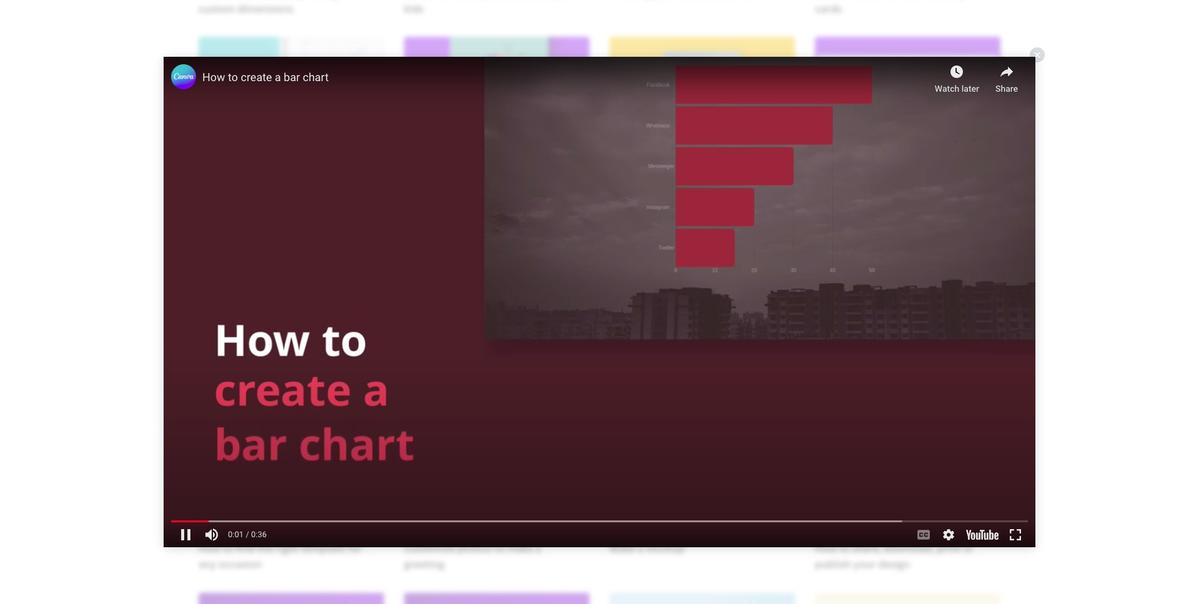 Task type: describe. For each thing, give the bounding box(es) containing it.
how for how to print your canva design
[[815, 362, 837, 376]]

choosing the right font
[[610, 362, 722, 376]]

resume
[[277, 362, 314, 376]]

how to print your canva design link
[[815, 361, 1001, 377]]

how to add and remove text_title card image
[[815, 594, 1001, 605]]

0:36 link for bar
[[404, 217, 590, 356]]

for
[[348, 542, 362, 556]]

brainstorms
[[922, 182, 982, 196]]

a inside the customize photos to make a greeting
[[536, 542, 541, 556]]

bar
[[483, 362, 499, 376]]

0:45 link
[[199, 397, 384, 537]]

occasion
[[219, 558, 262, 572]]

resume image
[[199, 217, 384, 356]]

1:17 link
[[610, 217, 795, 356]]

right inside how to find the right template for any occasion
[[276, 542, 299, 556]]

a for bar
[[475, 362, 480, 376]]

0:53
[[764, 511, 785, 525]]

mockup
[[646, 542, 685, 556]]

0:52
[[970, 331, 991, 345]]

1:11 link
[[199, 217, 384, 356]]

how for how to create a bar chart
[[404, 362, 426, 376]]

how to create pie charts image
[[404, 37, 590, 176]]

how to create a resume using canva link
[[199, 361, 384, 377]]

0:36 for how to create a pie chart
[[558, 151, 580, 165]]

how to share download print or publish your design e2 image
[[815, 397, 1001, 537]]

design inside how to share, download, print or publish your design
[[879, 558, 911, 572]]

download,
[[884, 542, 935, 556]]

canva for how to save your canva design
[[696, 182, 726, 196]]

to for how to collaborate in brainstorms
[[840, 182, 850, 196]]

0:52 link
[[815, 217, 1001, 356]]

choosing the right font image
[[610, 217, 795, 356]]

to for how to create a pie chart
[[429, 182, 439, 196]]

0 horizontal spatial print
[[852, 362, 876, 376]]

greeting
[[404, 558, 445, 572]]

chart for how to create a pie chart
[[500, 182, 526, 196]]

how for how to share, download, print or publish your design
[[815, 542, 837, 556]]

how to find the right template for any occasion
[[199, 542, 362, 572]]

collaborate
[[852, 182, 908, 196]]

how to print your canva design
[[815, 362, 968, 376]]

a for resume
[[269, 362, 275, 376]]

how for how to create a pie chart
[[404, 182, 426, 196]]

using
[[316, 362, 342, 376]]

how to collaborate in brainstorms link
[[815, 181, 1001, 197]]

choosing
[[610, 362, 655, 376]]

0:36 link for pie
[[404, 37, 590, 176]]

0:31
[[970, 151, 991, 165]]

0:49 link
[[404, 397, 590, 537]]

1:11
[[356, 331, 374, 345]]

customize photos to make a greeting link
[[404, 542, 590, 574]]

share,
[[852, 542, 882, 556]]

photos
[[458, 542, 492, 556]]



Task type: vqa. For each thing, say whether or not it's contained in the screenshot.
Deliver
no



Task type: locate. For each thing, give the bounding box(es) containing it.
font
[[702, 362, 722, 376]]

1 horizontal spatial your
[[854, 558, 876, 572]]

to for how to print your canva design
[[840, 362, 850, 376]]

print inside how to share, download, print or publish your design
[[937, 542, 961, 556]]

2 0:36 from the top
[[558, 331, 580, 345]]

your inside how to share, download, print or publish your design
[[854, 558, 876, 572]]

0:45
[[353, 511, 374, 525]]

in
[[911, 182, 920, 196]]

0 horizontal spatial the
[[257, 542, 273, 556]]

2 horizontal spatial your
[[879, 362, 901, 376]]

0:53 link
[[610, 397, 795, 537]]

essential canva tools image
[[610, 594, 795, 605]]

print
[[852, 362, 876, 376], [937, 542, 961, 556]]

how inside how to find the right template for any occasion
[[199, 542, 221, 556]]

to for how to find the right template for any occasion
[[223, 542, 233, 556]]

1 0:36 link from the top
[[404, 37, 590, 176]]

1 vertical spatial right
[[276, 542, 299, 556]]

how to find the right template for any occasion link
[[199, 542, 384, 574]]

save
[[647, 182, 669, 196]]

chart for how to create a bar chart
[[502, 362, 528, 376]]

to inside the customize photos to make a greeting
[[495, 542, 505, 556]]

brainstorm_youtube2 image
[[815, 37, 1001, 176]]

1 vertical spatial design
[[936, 362, 968, 376]]

1 horizontal spatial right
[[676, 362, 699, 376]]

canva for how to print your canva design
[[904, 362, 934, 376]]

canva
[[696, 182, 726, 196], [344, 362, 374, 376], [904, 362, 934, 376]]

0 horizontal spatial design
[[729, 182, 761, 196]]

make
[[507, 542, 533, 556]]

create for resume
[[236, 362, 267, 376]]

1 horizontal spatial print
[[937, 542, 961, 556]]

design for how to save your canva design
[[729, 182, 761, 196]]

how to create bar charts image
[[404, 217, 590, 356]]

the inside how to find the right template for any occasion
[[257, 542, 273, 556]]

to inside how to share, download, print or publish your design
[[840, 542, 850, 556]]

right
[[676, 362, 699, 376], [276, 542, 299, 556]]

0 horizontal spatial right
[[276, 542, 299, 556]]

to for how to create a resume using canva
[[223, 362, 233, 376]]

the
[[658, 362, 674, 376], [257, 542, 273, 556]]

how to create a resume using canva
[[199, 362, 374, 376]]

how to share, download, print or publish your design link
[[815, 542, 1001, 574]]

right left template
[[276, 542, 299, 556]]

find
[[236, 542, 255, 556]]

your
[[671, 182, 694, 196], [879, 362, 901, 376], [854, 558, 876, 572]]

create left pie
[[441, 182, 472, 196]]

customize
[[404, 542, 456, 556]]

1 vertical spatial your
[[879, 362, 901, 376]]

customize photos to make a greeting
[[404, 542, 541, 572]]

a inside 'link'
[[269, 362, 275, 376]]

create left bar
[[441, 362, 472, 376]]

make
[[610, 542, 636, 556]]

choosing the right font link
[[610, 361, 795, 377]]

chart right pie
[[500, 182, 526, 196]]

design
[[729, 182, 761, 196], [936, 362, 968, 376], [879, 558, 911, 572]]

0:31 link
[[815, 37, 1001, 176]]

template
[[301, 542, 346, 556]]

how to save your canva design image
[[610, 37, 795, 176]]

how inside how to share, download, print or publish your design
[[815, 542, 837, 556]]

how to find the right template for any occasion image
[[199, 397, 384, 537]]

1:00 link
[[815, 397, 1001, 537]]

2 horizontal spatial design
[[936, 362, 968, 376]]

how to share, download, print or publish your design
[[815, 542, 974, 572]]

1:17
[[768, 331, 785, 345]]

0 vertical spatial the
[[658, 362, 674, 376]]

canva inside 'link'
[[344, 362, 374, 376]]

chart
[[500, 182, 526, 196], [502, 362, 528, 376]]

to for how to save your canva design
[[634, 182, 645, 196]]

create left resume
[[236, 362, 267, 376]]

create inside 'link'
[[236, 362, 267, 376]]

0 horizontal spatial canva
[[344, 362, 374, 376]]

how to create a bar chart
[[404, 362, 528, 376]]

1 horizontal spatial the
[[658, 362, 674, 376]]

0:49
[[558, 511, 580, 525]]

how to collaborate in brainstorms
[[815, 182, 982, 196]]

1 horizontal spatial canva
[[696, 182, 726, 196]]

to
[[429, 182, 439, 196], [634, 182, 645, 196], [840, 182, 850, 196], [223, 362, 233, 376], [429, 362, 439, 376], [840, 362, 850, 376], [223, 542, 233, 556], [495, 542, 505, 556], [840, 542, 850, 556]]

create
[[441, 182, 472, 196], [236, 362, 267, 376], [441, 362, 472, 376]]

0 horizontal spatial your
[[671, 182, 694, 196]]

0 vertical spatial 0:36
[[558, 151, 580, 165]]

how for how to find the right template for any occasion
[[199, 542, 221, 556]]

1 vertical spatial 0:36
[[558, 331, 580, 345]]

how to create a bar chart link
[[404, 361, 590, 377]]

how for how to collaborate in brainstorms
[[815, 182, 837, 196]]

a
[[475, 182, 480, 196], [269, 362, 275, 376], [475, 362, 480, 376], [536, 542, 541, 556], [638, 542, 644, 556]]

how to create a pie chart link
[[404, 181, 590, 197]]

how to save your canva design
[[610, 182, 761, 196]]

0 vertical spatial print
[[852, 362, 876, 376]]

1 vertical spatial 0:36 link
[[404, 217, 590, 356]]

0 vertical spatial 0:36 link
[[404, 37, 590, 176]]

how to print your canva design image
[[815, 217, 1001, 356]]

to inside how to find the right template for any occasion
[[223, 542, 233, 556]]

chart right bar
[[502, 362, 528, 376]]

0:36
[[558, 151, 580, 165], [558, 331, 580, 345]]

how inside 'link'
[[199, 362, 221, 376]]

0 vertical spatial right
[[676, 362, 699, 376]]

to for how to create a bar chart
[[429, 362, 439, 376]]

how for how to save your canva design
[[610, 182, 632, 196]]

2 vertical spatial design
[[879, 558, 911, 572]]

your for save
[[671, 182, 694, 196]]

design for how to print your canva design
[[936, 362, 968, 376]]

make a mockup link
[[610, 542, 795, 558]]

to for how to share, download, print or publish your design
[[840, 542, 850, 556]]

make a mockup
[[610, 542, 685, 556]]

1 horizontal spatial design
[[879, 558, 911, 572]]

right left font
[[676, 362, 699, 376]]

create for bar
[[441, 362, 472, 376]]

1:00
[[969, 511, 991, 525]]

how
[[404, 182, 426, 196], [610, 182, 632, 196], [815, 182, 837, 196], [199, 362, 221, 376], [404, 362, 426, 376], [815, 362, 837, 376], [199, 542, 221, 556], [815, 542, 837, 556]]

how to create a pie chart
[[404, 182, 526, 196]]

0 vertical spatial your
[[671, 182, 694, 196]]

your for print
[[879, 362, 901, 376]]

how to save your canva design link
[[610, 181, 795, 197]]

0:36 for how to create a bar chart
[[558, 331, 580, 345]]

publish
[[815, 558, 852, 572]]

the right choosing
[[658, 362, 674, 376]]

right inside "choosing the right font" link
[[676, 362, 699, 376]]

pie
[[483, 182, 498, 196]]

how for how to create a resume using canva
[[199, 362, 221, 376]]

or
[[964, 542, 974, 556]]

2 0:36 link from the top
[[404, 217, 590, 356]]

how to create line charts image
[[199, 37, 384, 176]]

1 0:36 from the top
[[558, 151, 580, 165]]

0 vertical spatial design
[[729, 182, 761, 196]]

1 vertical spatial print
[[937, 542, 961, 556]]

0:36 link
[[404, 37, 590, 176], [404, 217, 590, 356]]

to inside 'link'
[[223, 362, 233, 376]]

0 vertical spatial chart
[[500, 182, 526, 196]]

1 vertical spatial the
[[257, 542, 273, 556]]

the right find
[[257, 542, 273, 556]]

a for pie
[[475, 182, 480, 196]]

create for pie
[[441, 182, 472, 196]]

1 vertical spatial chart
[[502, 362, 528, 376]]

2 vertical spatial your
[[854, 558, 876, 572]]

2 horizontal spatial canva
[[904, 362, 934, 376]]

any
[[199, 558, 216, 572]]



